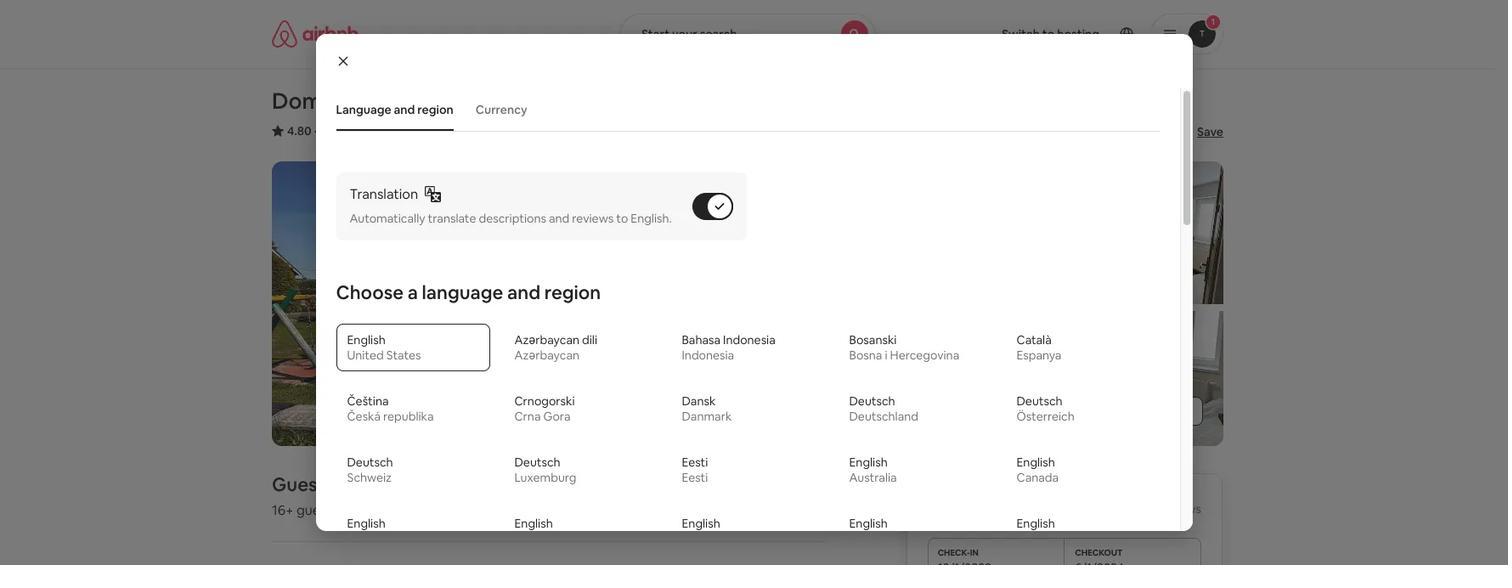 Task type: locate. For each thing, give the bounding box(es) containing it.
2 horizontal spatial reviews
[[1160, 501, 1202, 517]]

photos
[[1150, 404, 1190, 419]]

0 horizontal spatial 5
[[321, 123, 327, 139]]

indonesia
[[723, 333, 776, 348], [682, 348, 735, 363]]

canada
[[1017, 470, 1059, 486]]

profile element
[[896, 0, 1224, 68]]

català espanya
[[1017, 333, 1062, 363]]

dansk danmark
[[682, 394, 732, 424]]

1 eesti from the top
[[682, 455, 708, 470]]

deutsch down crna
[[515, 455, 561, 470]]

guesthouse hosted by maria
[[272, 473, 522, 496]]

5
[[321, 123, 327, 139], [1151, 501, 1158, 517]]

english button down australia
[[839, 508, 992, 555]]

currency button
[[467, 93, 536, 126]]

english button down canada
[[1006, 508, 1160, 555]]

1 horizontal spatial ·
[[379, 123, 383, 141]]

states
[[387, 348, 421, 363]]

0 horizontal spatial and
[[394, 102, 415, 117]]

16+
[[272, 501, 294, 519]]

pomorskie,
[[539, 123, 601, 139]]

drewniany
[[352, 87, 461, 116]]

english
[[347, 333, 386, 348], [850, 455, 888, 470], [1017, 455, 1055, 470], [347, 516, 386, 531], [515, 516, 553, 531], [682, 516, 720, 531], [850, 516, 888, 531], [1017, 516, 1055, 531]]

deutsch inside deutsch deutschland
[[850, 394, 896, 409]]

7 left baths
[[489, 501, 496, 519]]

share button
[[1101, 117, 1167, 146]]

tab list
[[328, 88, 1160, 131]]

guests
[[297, 501, 339, 519]]

and for automatically translate descriptions and reviews to english.
[[549, 211, 570, 226]]

gościcino, pomorskie, poland button
[[478, 121, 642, 141]]

0 vertical spatial and
[[394, 102, 415, 117]]

· right 4.80 in the left top of the page
[[314, 123, 317, 139]]

deutsch inside deutsch luxemburg
[[515, 455, 561, 470]]

7 right "guests"
[[348, 501, 355, 519]]

deutsch up guesthouse hosted by maria
[[347, 455, 393, 470]]

0 vertical spatial 5
[[321, 123, 327, 139]]

baths
[[499, 501, 534, 519]]

english down 'schweiz'
[[347, 516, 386, 531]]

region up the dili
[[545, 281, 601, 304]]

2 vertical spatial and
[[507, 281, 541, 304]]

󰀃
[[389, 122, 396, 139]]

bedrooms
[[358, 501, 423, 519]]

·
[[314, 123, 317, 139], [379, 123, 383, 141], [468, 123, 471, 141]]

crna
[[515, 409, 541, 424]]

english button down luxemburg
[[504, 508, 657, 555]]

7
[[348, 501, 355, 519], [489, 501, 496, 519]]

2 horizontal spatial and
[[549, 211, 570, 226]]

deutsch inside deutsch österreich
[[1017, 394, 1063, 409]]

1 vertical spatial and
[[549, 211, 570, 226]]

region up superhost
[[418, 102, 454, 117]]

and up "󰀃" at the top left of the page
[[394, 102, 415, 117]]

1 vertical spatial region
[[545, 281, 601, 304]]

0 horizontal spatial reviews
[[330, 123, 373, 139]]

english canada
[[1017, 455, 1059, 486]]

australia
[[850, 470, 897, 486]]

österreich
[[1017, 409, 1075, 424]]

4.80
[[287, 123, 312, 139]]

english down deutschland at the bottom right of page
[[850, 455, 888, 470]]

2 english button from the left
[[504, 508, 657, 555]]

5 english button from the left
[[1006, 508, 1160, 555]]

reviews inside language and region tab panel
[[572, 211, 614, 226]]

azərbaycan
[[515, 333, 580, 348], [515, 348, 580, 363]]

luxemburg
[[515, 470, 577, 486]]

česká
[[347, 409, 381, 424]]

0 horizontal spatial 7
[[348, 501, 355, 519]]

2 eesti from the top
[[682, 470, 708, 486]]

0 horizontal spatial region
[[418, 102, 454, 117]]

2 · from the left
[[379, 123, 383, 141]]

descriptions
[[479, 211, 546, 226]]

deutsch down bosna
[[850, 394, 896, 409]]

1 horizontal spatial reviews
[[572, 211, 614, 226]]

2 horizontal spatial ·
[[468, 123, 471, 141]]

domek drewniany image 4 image
[[993, 161, 1224, 304]]

1 · from the left
[[314, 123, 317, 139]]

start your search button
[[620, 14, 875, 54]]

crnogorski crna gora
[[515, 394, 575, 424]]

indonesia right bahasa
[[723, 333, 776, 348]]

automatically translate descriptions and reviews to english.
[[350, 211, 672, 226]]

čeština
[[347, 394, 389, 409]]

0 vertical spatial reviews
[[330, 123, 373, 139]]

show all photos button
[[1068, 397, 1204, 426]]

gora
[[544, 409, 571, 424]]

tab list containing language and region
[[328, 88, 1160, 131]]

language and region tab panel
[[329, 152, 1167, 565]]

your
[[672, 26, 698, 42]]

1 english button from the left
[[336, 508, 490, 555]]

translation
[[350, 185, 418, 203]]

deutsch luxemburg
[[515, 455, 577, 486]]

1 horizontal spatial region
[[545, 281, 601, 304]]

3 · from the left
[[468, 123, 471, 141]]

1 7 from the left
[[348, 501, 355, 519]]

1 horizontal spatial and
[[507, 281, 541, 304]]

english up $880 month
[[1017, 455, 1055, 470]]

month
[[1034, 500, 1076, 518]]

and inside "button"
[[394, 102, 415, 117]]

eesti
[[682, 455, 708, 470], [682, 470, 708, 486]]

english button
[[336, 508, 490, 555], [504, 508, 657, 555], [671, 508, 825, 555], [839, 508, 992, 555], [1006, 508, 1160, 555]]

hosted
[[383, 473, 444, 496]]

and right language in the left of the page
[[507, 281, 541, 304]]

espanya
[[1017, 348, 1062, 363]]

deutsch down espanya on the bottom right
[[1017, 394, 1063, 409]]

· for · gościcino, pomorskie, poland
[[468, 123, 471, 141]]

english inside 'english united states'
[[347, 333, 386, 348]]

start your search
[[642, 26, 737, 42]]

language
[[422, 281, 503, 304]]

bahasa indonesia indonesia
[[682, 333, 776, 363]]

1 horizontal spatial 7
[[489, 501, 496, 519]]

3 english button from the left
[[671, 508, 825, 555]]

indonesia up dansk
[[682, 348, 735, 363]]

· right superhost
[[468, 123, 471, 141]]

english left states
[[347, 333, 386, 348]]

english button down hosted
[[336, 508, 490, 555]]

tab list inside choose a language and currency element
[[328, 88, 1160, 131]]

dansk
[[682, 394, 716, 409]]

bosanski bosna i hercegovina
[[850, 333, 960, 363]]

reviews
[[330, 123, 373, 139], [572, 211, 614, 226], [1160, 501, 1202, 517]]

hercegovina
[[890, 348, 960, 363]]

region
[[418, 102, 454, 117], [545, 281, 601, 304]]

1 vertical spatial reviews
[[572, 211, 614, 226]]

1 vertical spatial 5
[[1151, 501, 1158, 517]]

deutsch for deutschland
[[850, 394, 896, 409]]

and
[[394, 102, 415, 117], [549, 211, 570, 226], [507, 281, 541, 304]]

2 7 from the left
[[489, 501, 496, 519]]

· left "󰀃" at the top left of the page
[[379, 123, 383, 141]]

0 vertical spatial region
[[418, 102, 454, 117]]

and right descriptions at the top of page
[[549, 211, 570, 226]]

0 horizontal spatial ·
[[314, 123, 317, 139]]

domek
[[272, 87, 348, 116]]

english button down eesti eesti at the bottom left
[[671, 508, 825, 555]]

by maria
[[448, 473, 522, 496]]

i
[[885, 348, 888, 363]]

show all photos
[[1102, 404, 1190, 419]]

deutsch
[[850, 394, 896, 409], [1017, 394, 1063, 409], [347, 455, 393, 470], [515, 455, 561, 470]]

bosanski
[[850, 333, 897, 348]]

deutsch for österreich
[[1017, 394, 1063, 409]]



Task type: vqa. For each thing, say whether or not it's contained in the screenshot.
20 inside park city, utah added 2 weeks ago 5 nights · dec 15 – 20 $20,056 aud total before taxes
no



Task type: describe. For each thing, give the bounding box(es) containing it.
domek drewniany
[[272, 87, 461, 116]]

show
[[1102, 404, 1133, 419]]

bosna
[[850, 348, 883, 363]]

5 reviews
[[1151, 501, 1202, 517]]

english inside "english canada"
[[1017, 455, 1055, 470]]

7 baths
[[489, 501, 534, 519]]

all
[[1136, 404, 1148, 419]]

english.
[[631, 211, 672, 226]]

· gościcino, pomorskie, poland
[[468, 123, 642, 141]]

english australia
[[850, 455, 897, 486]]

deutsch for luxemburg
[[515, 455, 561, 470]]

share
[[1129, 124, 1160, 139]]

language and region
[[336, 102, 454, 117]]

guesthouse
[[272, 473, 379, 496]]

poland
[[604, 123, 642, 139]]

choose
[[336, 281, 404, 304]]

english united states
[[347, 333, 421, 363]]

translate
[[428, 211, 476, 226]]

7 bedrooms
[[348, 501, 423, 519]]

2 azərbaycan from the top
[[515, 348, 580, 363]]

Start your search search field
[[620, 14, 875, 54]]

choose a language and currency element
[[326, 88, 1170, 565]]

deutsch deutschland
[[850, 394, 919, 424]]

16+ guests
[[272, 501, 339, 519]]

english down luxemburg
[[515, 516, 553, 531]]

4.80 · 5 reviews
[[287, 123, 373, 139]]

region inside "button"
[[418, 102, 454, 117]]

english down canada
[[1017, 516, 1055, 531]]

azərbaycan dili azərbaycan
[[515, 333, 598, 363]]

schweiz
[[347, 470, 392, 486]]

save button
[[1170, 117, 1231, 146]]

languages dialog
[[316, 34, 1193, 565]]

domek drewniany image 5 image
[[993, 311, 1224, 446]]

čeština česká republika
[[347, 394, 434, 424]]

domek drewniany image 1 image
[[272, 161, 748, 446]]

català
[[1017, 333, 1052, 348]]

bahasa
[[682, 333, 721, 348]]

dili
[[582, 333, 598, 348]]

$880
[[986, 495, 1030, 518]]

crnogorski
[[515, 394, 575, 409]]

republika
[[383, 409, 434, 424]]

superhost
[[405, 123, 461, 139]]

and for choose a language and region
[[507, 281, 541, 304]]

1 azərbaycan from the top
[[515, 333, 580, 348]]

deutsch schweiz
[[347, 455, 393, 486]]

danmark
[[682, 409, 732, 424]]

5 reviews button
[[321, 122, 373, 139]]

english inside english australia
[[850, 455, 888, 470]]

language
[[336, 102, 391, 117]]

domek drewniany image 3 image
[[755, 311, 986, 446]]

7 for 7 bedrooms
[[348, 501, 355, 519]]

language and region button
[[328, 93, 462, 126]]

$880 month
[[986, 495, 1076, 518]]

4 english button from the left
[[839, 508, 992, 555]]

gościcino,
[[478, 123, 536, 139]]

choose a language and region
[[336, 281, 601, 304]]

to
[[616, 211, 628, 226]]

eesti eesti
[[682, 455, 708, 486]]

deutsch österreich
[[1017, 394, 1075, 424]]

search
[[700, 26, 737, 42]]

7 for 7 baths
[[489, 501, 496, 519]]

english down australia
[[850, 516, 888, 531]]

region inside tab panel
[[545, 281, 601, 304]]

deutsch for schweiz
[[347, 455, 393, 470]]

united
[[347, 348, 384, 363]]

1 horizontal spatial 5
[[1151, 501, 1158, 517]]

save
[[1198, 124, 1224, 139]]

currency
[[476, 102, 527, 117]]

· for ·
[[379, 123, 383, 141]]

deutschland
[[850, 409, 919, 424]]

automatically
[[350, 211, 425, 226]]

start
[[642, 26, 670, 42]]

2 vertical spatial reviews
[[1160, 501, 1202, 517]]

english down eesti eesti at the bottom left
[[682, 516, 720, 531]]

a
[[408, 281, 418, 304]]



